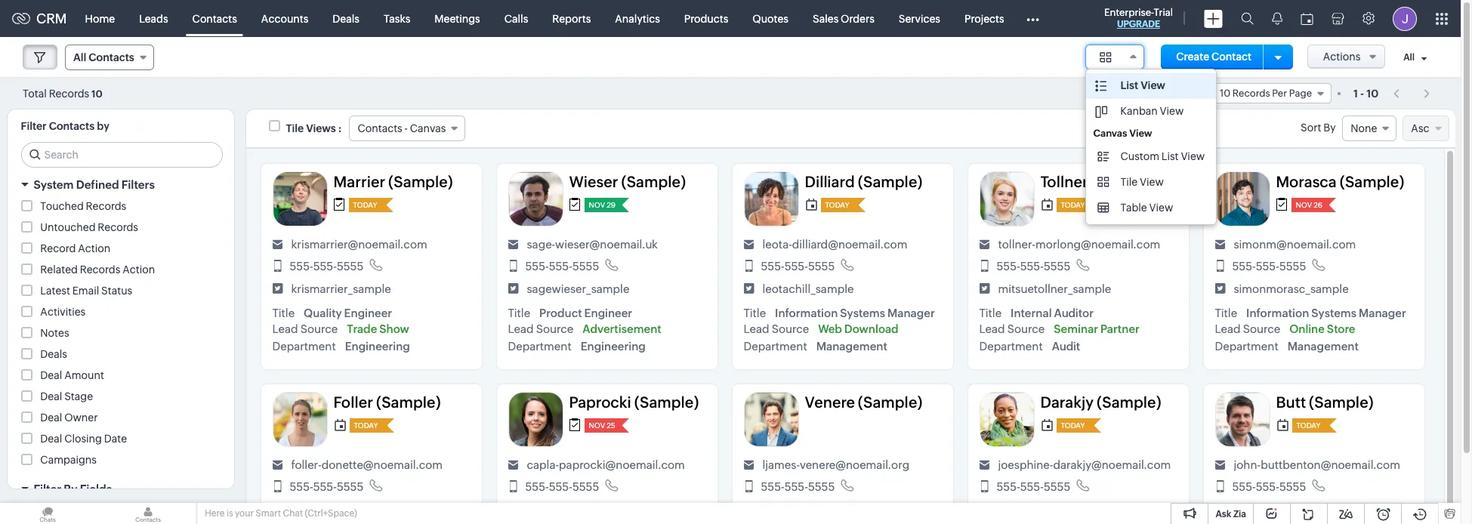 Task type: vqa. For each thing, say whether or not it's contained in the screenshot.


Task type: locate. For each thing, give the bounding box(es) containing it.
records up filter contacts by
[[49, 87, 89, 99]]

2 vertical spatial size image
[[1097, 201, 1110, 215]]

555-555-5555 up simonmorasc_sample
[[1233, 260, 1307, 273]]

icon_twitter image left mitsuetollner_sample
[[980, 283, 990, 294]]

1 manager from the left
[[888, 307, 935, 319]]

table view option
[[1086, 195, 1216, 221]]

1 vertical spatial list
[[1162, 150, 1179, 162]]

records down defined
[[86, 200, 126, 212]]

view down the kanban
[[1130, 128, 1153, 139]]

lead
[[272, 323, 298, 336], [508, 323, 534, 336], [744, 323, 770, 336], [980, 323, 1005, 336], [1215, 323, 1241, 336]]

morasca (sample)
[[1276, 173, 1405, 190]]

size image left list view
[[1095, 79, 1107, 93]]

1 horizontal spatial information systems manager
[[1247, 307, 1407, 319]]

view right 'table'
[[1150, 202, 1174, 214]]

icon_mail image for wieser (sample)
[[508, 239, 519, 250]]

2 management from the left
[[1288, 340, 1359, 353]]

1 horizontal spatial 10
[[1220, 88, 1231, 99]]

buttbenton@noemail.com
[[1261, 459, 1401, 471]]

5 department from the left
[[1215, 340, 1279, 353]]

calendar image
[[1301, 12, 1314, 25]]

0 vertical spatial by
[[1324, 122, 1336, 134]]

3 department from the left
[[744, 340, 807, 353]]

lead source
[[272, 323, 338, 336], [508, 323, 574, 336], [744, 323, 809, 336], [980, 323, 1045, 336], [1215, 323, 1281, 336]]

10 inside total records 10
[[91, 88, 103, 99]]

nov
[[589, 201, 605, 209], [1296, 201, 1313, 209], [589, 422, 605, 430]]

canvas down the kanban
[[1094, 128, 1128, 139]]

1 horizontal spatial manager
[[1359, 307, 1407, 319]]

size image inside tile view option
[[1097, 175, 1110, 189]]

source left online
[[1243, 323, 1281, 336]]

0 horizontal spatial engineering
[[345, 340, 410, 353]]

- up marrier (sample) link
[[405, 122, 408, 134]]

title down simonmorasc_sample
[[1215, 307, 1238, 319]]

tollner (sample)
[[1041, 173, 1156, 190]]

deal amount
[[40, 369, 104, 382]]

contact
[[1212, 51, 1252, 63]]

source for wieser (sample)
[[536, 323, 574, 336]]

1 vertical spatial filter
[[34, 483, 61, 496]]

view for list view
[[1141, 79, 1166, 91]]

systems up store
[[1312, 307, 1357, 319]]

555-555-5555 for tollner (sample)
[[997, 260, 1071, 273]]

10 Records Per Page field
[[1212, 83, 1332, 104]]

size image down enterprise-
[[1100, 51, 1112, 64]]

1 management from the left
[[816, 340, 888, 353]]

canvas profile image image for tollner (sample)
[[980, 172, 1035, 227]]

lead source left online
[[1215, 323, 1281, 336]]

2 information from the left
[[1247, 307, 1310, 319]]

capla-paprocki@noemail.com link
[[527, 459, 685, 472]]

capla-paprocki@noemail.com
[[527, 459, 685, 471]]

list box containing list view
[[1086, 70, 1216, 224]]

ljames-venere@noemail.org link
[[763, 459, 910, 472]]

list
[[1121, 79, 1139, 91], [1162, 150, 1179, 162]]

2 lead source from the left
[[508, 323, 574, 336]]

all for all contacts
[[73, 51, 86, 63]]

wieser
[[569, 173, 618, 190]]

0 vertical spatial size image
[[1095, 79, 1107, 93]]

sagewieser_sample
[[527, 282, 630, 295]]

wieser@noemail.uk
[[555, 238, 658, 251]]

ljames-
[[763, 459, 800, 471]]

icon_twitter image
[[272, 283, 283, 294], [508, 283, 519, 294], [744, 283, 754, 294], [980, 283, 990, 294], [1215, 283, 1226, 294], [272, 504, 283, 515], [1215, 504, 1226, 515]]

source down internal
[[1008, 323, 1045, 336]]

marrier
[[334, 173, 385, 190]]

tasks link
[[372, 0, 423, 37]]

filter for filter by fields
[[34, 483, 61, 496]]

1 deal from the top
[[40, 369, 62, 382]]

records for total
[[49, 87, 89, 99]]

title down leotachill_sample
[[744, 307, 766, 319]]

lead source down quality
[[272, 323, 338, 336]]

size image
[[1100, 51, 1112, 64], [1095, 105, 1107, 119], [1097, 201, 1110, 215]]

0 vertical spatial size image
[[1100, 51, 1112, 64]]

size image up tollner (sample) link
[[1097, 150, 1110, 163]]

simonmorasc_sample
[[1234, 282, 1349, 295]]

size image inside the kanban view option
[[1095, 105, 1107, 119]]

filter contacts by
[[21, 120, 109, 132]]

size image right tollner
[[1097, 175, 1110, 189]]

all for all
[[1404, 52, 1415, 63]]

paprocki (sample)
[[569, 394, 699, 411]]

0 horizontal spatial management
[[816, 340, 888, 353]]

contacts left by
[[49, 120, 95, 132]]

your
[[235, 508, 254, 519]]

department down internal
[[980, 340, 1043, 353]]

1 engineer from the left
[[344, 307, 392, 319]]

4 deal from the top
[[40, 433, 62, 445]]

tile up 'table'
[[1121, 176, 1138, 188]]

department down leotachill_sample
[[744, 340, 807, 353]]

view for tile view
[[1140, 176, 1164, 188]]

icon_twitter image for butt (sample)
[[1215, 504, 1226, 515]]

lead for wieser
[[508, 323, 534, 336]]

filter by fields
[[34, 483, 112, 496]]

- inside field
[[405, 122, 408, 134]]

555-555-5555
[[290, 260, 364, 273], [525, 260, 599, 273], [761, 260, 835, 273], [997, 260, 1071, 273], [1233, 260, 1307, 273], [290, 480, 364, 493], [525, 480, 599, 493], [761, 480, 835, 493], [997, 480, 1071, 493], [1233, 480, 1307, 493]]

title for wieser (sample)
[[508, 307, 530, 319]]

4 source from the left
[[1008, 323, 1045, 336]]

today down dilliard
[[825, 201, 850, 209]]

1 information systems manager from the left
[[775, 307, 935, 319]]

lead down krismarrier_sample
[[272, 323, 298, 336]]

page
[[1289, 88, 1312, 99]]

0 horizontal spatial by
[[64, 483, 77, 496]]

nov 26
[[1296, 201, 1323, 209]]

1 horizontal spatial by
[[1324, 122, 1336, 134]]

list box
[[1086, 70, 1216, 224]]

custom list view option
[[1086, 144, 1216, 169]]

lead source for wieser (sample)
[[508, 323, 574, 336]]

deal up deal stage
[[40, 369, 62, 382]]

0 vertical spatial filter
[[21, 120, 47, 132]]

(sample) for foller (sample)
[[376, 394, 441, 411]]

None field
[[1085, 45, 1144, 70]]

engineering down trade show
[[345, 340, 410, 353]]

icon_mobile image for butt (sample)
[[1217, 481, 1224, 493]]

canvas profile image image up foller-
[[272, 392, 328, 447]]

- for contacts
[[405, 122, 408, 134]]

tollner-morlong@noemail.com link
[[998, 238, 1161, 251]]

canvas profile image image for marrier (sample)
[[272, 172, 328, 227]]

information down simonmorasc_sample
[[1247, 307, 1310, 319]]

filter down total
[[21, 120, 47, 132]]

icon_mail image for marrier (sample)
[[272, 239, 283, 250]]

1 lead source from the left
[[272, 323, 338, 336]]

icon_mobile image
[[274, 260, 281, 272], [510, 260, 517, 272], [745, 260, 753, 272], [981, 260, 989, 272], [1217, 260, 1224, 272], [274, 481, 281, 493], [510, 481, 517, 493], [745, 481, 753, 493], [981, 481, 989, 493], [1217, 481, 1224, 493]]

icon_twitter image left leotachill_sample
[[744, 283, 754, 294]]

foller-donette@noemail.com link
[[291, 459, 443, 472]]

5555 up johnbuttbent_sample
[[1280, 480, 1307, 493]]

3 lead source from the left
[[744, 323, 809, 336]]

10 up by
[[91, 88, 103, 99]]

1 vertical spatial -
[[405, 122, 408, 134]]

today down darakjy
[[1061, 422, 1085, 430]]

enterprise-
[[1105, 7, 1154, 18]]

tile inside option
[[1121, 176, 1138, 188]]

5 lead source from the left
[[1215, 323, 1281, 336]]

lead source for tollner (sample)
[[980, 323, 1045, 336]]

list right 'custom'
[[1162, 150, 1179, 162]]

Search text field
[[22, 143, 222, 167]]

2 engineering from the left
[[581, 340, 646, 353]]

lead source down internal
[[980, 323, 1045, 336]]

1 horizontal spatial engineering
[[581, 340, 646, 353]]

555-555-5555 down ljames-
[[761, 480, 835, 493]]

canvas profile image image up leota-
[[744, 172, 799, 227]]

records for related
[[80, 264, 120, 276]]

butt (sample)
[[1276, 394, 1374, 411]]

- right 1
[[1361, 87, 1365, 99]]

(sample) for wieser (sample)
[[621, 173, 686, 190]]

foller (sample)
[[334, 394, 441, 411]]

trial
[[1154, 7, 1173, 18]]

4 lead from the left
[[980, 323, 1005, 336]]

lead source for marrier (sample)
[[272, 323, 338, 336]]

all
[[73, 51, 86, 63], [1404, 52, 1415, 63]]

5555 up lpaprocki_sample
[[573, 480, 599, 493]]

engineer for marrier
[[344, 307, 392, 319]]

deal left stage
[[40, 391, 62, 403]]

1 horizontal spatial -
[[1361, 87, 1365, 99]]

5 title from the left
[[1215, 307, 1238, 319]]

simonm@noemail.com link
[[1234, 238, 1356, 251]]

0 vertical spatial list
[[1121, 79, 1139, 91]]

deal for deal stage
[[40, 391, 62, 403]]

5 source from the left
[[1243, 323, 1281, 336]]

by inside dropdown button
[[64, 483, 77, 496]]

size image
[[1095, 79, 1107, 93], [1097, 150, 1110, 163], [1097, 175, 1110, 189]]

0 vertical spatial deals
[[333, 12, 360, 25]]

deal for deal amount
[[40, 369, 62, 382]]

deal down deal stage
[[40, 412, 62, 424]]

size image for kanban view
[[1095, 105, 1107, 119]]

foller-
[[291, 459, 322, 471]]

information systems manager up the web download
[[775, 307, 935, 319]]

lead down sagewieser_sample
[[508, 323, 534, 336]]

darakjy
[[1041, 394, 1094, 411]]

1 horizontal spatial all
[[1404, 52, 1415, 63]]

0 horizontal spatial systems
[[840, 307, 885, 319]]

555-555-5555 up sagewieser_sample
[[525, 260, 599, 273]]

5555 for paprocki
[[573, 480, 599, 493]]

3 source from the left
[[772, 323, 809, 336]]

1 - 10
[[1354, 87, 1379, 99]]

view for table view
[[1150, 202, 1174, 214]]

5555
[[337, 260, 364, 273], [573, 260, 599, 273], [808, 260, 835, 273], [1044, 260, 1071, 273], [1280, 260, 1307, 273], [337, 480, 364, 493], [573, 480, 599, 493], [808, 480, 835, 493], [1044, 480, 1071, 493], [1280, 480, 1307, 493]]

canvas up marrier (sample)
[[410, 122, 446, 134]]

2 information systems manager from the left
[[1247, 307, 1407, 319]]

(sample) for paprocki (sample)
[[634, 394, 699, 411]]

1 horizontal spatial list
[[1162, 150, 1179, 162]]

2 vertical spatial size image
[[1097, 175, 1110, 189]]

5555 for dilliard
[[808, 260, 835, 273]]

all inside field
[[73, 51, 86, 63]]

0 vertical spatial -
[[1361, 87, 1365, 99]]

john-
[[1234, 459, 1261, 471]]

(sample) for dilliard (sample)
[[858, 173, 923, 190]]

by for filter
[[64, 483, 77, 496]]

john-buttbenton@noemail.com link
[[1234, 459, 1401, 472]]

title left internal
[[980, 307, 1002, 319]]

calls link
[[492, 0, 540, 37]]

icon_mobile image for morasca (sample)
[[1217, 260, 1224, 272]]

size image up canvas view
[[1095, 105, 1107, 119]]

icon_mail image
[[272, 239, 283, 250], [508, 239, 519, 250], [744, 239, 754, 250], [980, 239, 990, 250], [1215, 239, 1226, 250], [272, 460, 283, 470], [508, 460, 519, 470], [744, 460, 754, 470], [980, 460, 990, 470], [1215, 460, 1226, 470]]

icon_mail image for venere (sample)
[[744, 460, 754, 470]]

2 manager from the left
[[1359, 307, 1407, 319]]

icon_twitter image left simonmorasc_sample
[[1215, 283, 1226, 294]]

Contacts - Canvas field
[[349, 116, 466, 141]]

deal for deal closing date
[[40, 433, 62, 445]]

(sample) for morasca (sample)
[[1340, 173, 1405, 190]]

signals element
[[1263, 0, 1292, 37]]

filter inside dropdown button
[[34, 483, 61, 496]]

size image for custom list view
[[1097, 150, 1110, 163]]

1 horizontal spatial deals
[[333, 12, 360, 25]]

4 lead source from the left
[[980, 323, 1045, 336]]

5555 up mitsuetollner_sample
[[1044, 260, 1071, 273]]

1 engineering from the left
[[345, 340, 410, 353]]

today down foller
[[354, 422, 378, 430]]

view for canvas view
[[1130, 128, 1153, 139]]

canvas profile image image for foller (sample)
[[272, 392, 328, 447]]

555-
[[290, 260, 313, 273], [313, 260, 337, 273], [525, 260, 549, 273], [549, 260, 573, 273], [761, 260, 785, 273], [785, 260, 808, 273], [997, 260, 1021, 273], [1020, 260, 1044, 273], [1233, 260, 1256, 273], [1256, 260, 1280, 273], [290, 480, 313, 493], [313, 480, 337, 493], [525, 480, 549, 493], [549, 480, 573, 493], [761, 480, 785, 493], [785, 480, 808, 493], [997, 480, 1021, 493], [1020, 480, 1044, 493], [1233, 480, 1256, 493], [1256, 480, 1280, 493]]

engineer up advertisement
[[584, 307, 632, 319]]

icon_mail image for darakjy (sample)
[[980, 460, 990, 470]]

5555 down simonm@noemail.com link
[[1280, 260, 1307, 273]]

2 lead from the left
[[508, 323, 534, 336]]

2 systems from the left
[[1312, 307, 1357, 319]]

view up kanban view
[[1141, 79, 1166, 91]]

records down touched records on the left top of the page
[[98, 221, 138, 233]]

today down marrier
[[353, 201, 377, 209]]

0 horizontal spatial action
[[78, 243, 110, 255]]

1 vertical spatial by
[[64, 483, 77, 496]]

icon_mobile image for venere (sample)
[[745, 481, 753, 493]]

1 horizontal spatial engineer
[[584, 307, 632, 319]]

dilliard@noemail.com
[[792, 238, 908, 251]]

5555 up donettefoller_sample
[[337, 480, 364, 493]]

wieser (sample) link
[[569, 173, 686, 190]]

today down tollner
[[1061, 201, 1085, 209]]

today link down butt
[[1292, 419, 1323, 433]]

engineering down advertisement
[[581, 340, 646, 353]]

4 department from the left
[[980, 340, 1043, 353]]

touched
[[40, 200, 84, 212]]

joesphine-
[[998, 459, 1054, 471]]

10 down contact
[[1220, 88, 1231, 99]]

nov left '29'
[[589, 201, 605, 209]]

filter up chats image
[[34, 483, 61, 496]]

source
[[300, 323, 338, 336], [536, 323, 574, 336], [772, 323, 809, 336], [1008, 323, 1045, 336], [1243, 323, 1281, 336]]

nov inside nov 25 "link"
[[589, 422, 605, 430]]

0 horizontal spatial information
[[775, 307, 838, 319]]

department up butt
[[1215, 340, 1279, 353]]

icon_twitter image left zia
[[1215, 504, 1226, 515]]

all up total records 10 on the left of the page
[[73, 51, 86, 63]]

icon_mobile image for paprocki (sample)
[[510, 481, 517, 493]]

butt
[[1276, 394, 1306, 411]]

555-555-5555 for dilliard (sample)
[[761, 260, 835, 273]]

(sample) for butt (sample)
[[1309, 394, 1374, 411]]

1 horizontal spatial management
[[1288, 340, 1359, 353]]

0 horizontal spatial list
[[1121, 79, 1139, 91]]

products link
[[672, 0, 741, 37]]

lead source down "product"
[[508, 323, 574, 336]]

meetings
[[435, 12, 480, 25]]

view up table view option
[[1140, 176, 1164, 188]]

0 vertical spatial tile
[[286, 122, 304, 134]]

icon_twitter image right your
[[272, 504, 283, 515]]

canvas profile image image left the nov 26 link
[[1215, 172, 1270, 227]]

555-555-5555 up (ctrl+space)
[[290, 480, 364, 493]]

today link for butt
[[1292, 419, 1323, 433]]

1 vertical spatial size image
[[1095, 105, 1107, 119]]

5 lead from the left
[[1215, 323, 1241, 336]]

1 horizontal spatial tile
[[1121, 176, 1138, 188]]

Other Modules field
[[1017, 6, 1049, 31]]

1 information from the left
[[775, 307, 838, 319]]

by right "sort"
[[1324, 122, 1336, 134]]

555-555-5555 for marrier (sample)
[[290, 260, 364, 273]]

today link down darakjy
[[1057, 419, 1088, 433]]

5555 for morasca
[[1280, 260, 1307, 273]]

canvas profile image image up 'capla-'
[[508, 392, 563, 447]]

fields
[[80, 483, 112, 496]]

source for marrier (sample)
[[300, 323, 338, 336]]

-
[[1361, 87, 1365, 99], [405, 122, 408, 134]]

nov for paprocki
[[589, 422, 605, 430]]

icon_mail image for dilliard (sample)
[[744, 239, 754, 250]]

krismarrier@noemail.com link
[[291, 238, 427, 251]]

show
[[379, 323, 409, 336]]

calls
[[504, 12, 528, 25]]

donette@noemail.com
[[322, 459, 443, 471]]

canvas profile image image up joesphine-
[[980, 392, 1035, 447]]

today for dilliard
[[825, 201, 850, 209]]

icon_twitter image left sagewieser_sample
[[508, 283, 519, 294]]

source down "product"
[[536, 323, 574, 336]]

today
[[353, 201, 377, 209], [825, 201, 850, 209], [1061, 201, 1085, 209], [354, 422, 378, 430], [1061, 422, 1085, 430], [1297, 422, 1321, 430]]

nov 26 link
[[1292, 198, 1323, 212]]

1 vertical spatial deals
[[40, 348, 67, 360]]

size image inside 'custom list view' option
[[1097, 150, 1110, 163]]

today link for tollner
[[1057, 198, 1088, 212]]

audit
[[1052, 340, 1081, 353]]

icon_twitter image for tollner (sample)
[[980, 283, 990, 294]]

1 title from the left
[[272, 307, 295, 319]]

555-555-5555 up leotachill_sample
[[761, 260, 835, 273]]

lead for tollner
[[980, 323, 1005, 336]]

campaigns
[[40, 454, 97, 466]]

lead down leotachill_sample
[[744, 323, 770, 336]]

2 horizontal spatial 10
[[1367, 87, 1379, 99]]

0 vertical spatial action
[[78, 243, 110, 255]]

lead for dilliard
[[744, 323, 770, 336]]

1 vertical spatial tile
[[1121, 176, 1138, 188]]

deal stage
[[40, 391, 93, 403]]

1 source from the left
[[300, 323, 338, 336]]

canvas profile image image for butt (sample)
[[1215, 392, 1270, 447]]

navigation
[[1387, 82, 1439, 104]]

0 horizontal spatial engineer
[[344, 307, 392, 319]]

icon_mail image for butt (sample)
[[1215, 460, 1226, 470]]

here is your smart chat (ctrl+space)
[[205, 508, 357, 519]]

activities
[[40, 306, 86, 318]]

title left "product"
[[508, 307, 530, 319]]

size image inside list view option
[[1095, 79, 1107, 93]]

1 horizontal spatial information
[[1247, 307, 1310, 319]]

canvas profile image image for darakjy (sample)
[[980, 392, 1035, 447]]

here
[[205, 508, 225, 519]]

5555 down "sage-wieser@noemail.uk" link
[[573, 260, 599, 273]]

engineer up trade
[[344, 307, 392, 319]]

leads
[[139, 12, 168, 25]]

nov for morasca
[[1296, 201, 1313, 209]]

2 deal from the top
[[40, 391, 62, 403]]

ljames-venere@noemail.org
[[763, 459, 910, 471]]

today down the butt (sample) link
[[1297, 422, 1321, 430]]

0 horizontal spatial tile
[[286, 122, 304, 134]]

1 systems from the left
[[840, 307, 885, 319]]

2 source from the left
[[536, 323, 574, 336]]

0 horizontal spatial 10
[[91, 88, 103, 99]]

nov for wieser
[[589, 201, 605, 209]]

icon_twitter image for wieser (sample)
[[508, 283, 519, 294]]

0 horizontal spatial manager
[[888, 307, 935, 319]]

search element
[[1232, 0, 1263, 37]]

lead down simonmorasc_sample
[[1215, 323, 1241, 336]]

services link
[[887, 0, 953, 37]]

create menu element
[[1195, 0, 1232, 37]]

2 department from the left
[[508, 340, 572, 353]]

paprocki (sample) link
[[569, 394, 699, 411]]

555-555-5555 up johnbuttbent_sample
[[1233, 480, 1307, 493]]

5555 for tollner
[[1044, 260, 1071, 273]]

sage-wieser@noemail.uk
[[527, 238, 658, 251]]

deals left tasks link
[[333, 12, 360, 25]]

4 title from the left
[[980, 307, 1002, 319]]

1 department from the left
[[272, 340, 336, 353]]

management for morasca
[[1288, 340, 1359, 353]]

department
[[272, 340, 336, 353], [508, 340, 572, 353], [744, 340, 807, 353], [980, 340, 1043, 353], [1215, 340, 1279, 353]]

title
[[272, 307, 295, 319], [508, 307, 530, 319], [744, 307, 766, 319], [980, 307, 1002, 319], [1215, 307, 1238, 319]]

today link down dilliard
[[821, 198, 852, 212]]

view
[[1141, 79, 1166, 91], [1160, 105, 1184, 117], [1130, 128, 1153, 139], [1181, 150, 1205, 162], [1140, 176, 1164, 188], [1150, 202, 1174, 214]]

darakjy (sample)
[[1041, 394, 1162, 411]]

systems for morasca
[[1312, 307, 1357, 319]]

information systems manager
[[775, 307, 935, 319], [1247, 307, 1407, 319]]

services
[[899, 12, 941, 25]]

josephinedarakjy_sample
[[998, 503, 1132, 516]]

list view option
[[1086, 73, 1216, 99]]

3 lead from the left
[[744, 323, 770, 336]]

0 horizontal spatial -
[[405, 122, 408, 134]]

1 vertical spatial action
[[123, 264, 155, 276]]

sales
[[813, 12, 839, 25]]

filter for filter contacts by
[[21, 120, 47, 132]]

0 horizontal spatial canvas
[[410, 122, 446, 134]]

all down profile 'icon'
[[1404, 52, 1415, 63]]

advertisement
[[583, 323, 662, 336]]

2 title from the left
[[508, 307, 530, 319]]

canvas profile image image up the john-
[[1215, 392, 1270, 447]]

3 title from the left
[[744, 307, 766, 319]]

5555 for darakjy
[[1044, 480, 1071, 493]]

today for marrier
[[353, 201, 377, 209]]

canvas profile image image
[[272, 172, 328, 227], [508, 172, 563, 227], [744, 172, 799, 227], [980, 172, 1035, 227], [1215, 172, 1270, 227], [272, 392, 328, 447], [508, 392, 563, 447], [744, 392, 799, 447], [980, 392, 1035, 447], [1215, 392, 1270, 447]]

2 engineer from the left
[[584, 307, 632, 319]]

0 horizontal spatial all
[[73, 51, 86, 63]]

records inside 'field'
[[1233, 88, 1270, 99]]

size image inside table view option
[[1097, 201, 1110, 215]]

action up related records action
[[78, 243, 110, 255]]

list up the kanban
[[1121, 79, 1139, 91]]

canvas profile image image up sage-
[[508, 172, 563, 227]]

5555 up josephinedarakjy_sample on the right bottom
[[1044, 480, 1071, 493]]

1 vertical spatial size image
[[1097, 150, 1110, 163]]

source down quality
[[300, 323, 338, 336]]

by left fields
[[64, 483, 77, 496]]

nov inside 'nov 29' link
[[589, 201, 605, 209]]

555-555-5555 for paprocki (sample)
[[525, 480, 599, 493]]

1 horizontal spatial systems
[[1312, 307, 1357, 319]]

0 horizontal spatial information systems manager
[[775, 307, 935, 319]]

3 deal from the top
[[40, 412, 62, 424]]

total records 10
[[23, 87, 103, 99]]

action
[[78, 243, 110, 255], [123, 264, 155, 276]]

1 lead from the left
[[272, 323, 298, 336]]

by
[[97, 120, 109, 132]]

records up latest email status
[[80, 264, 120, 276]]

systems for dilliard
[[840, 307, 885, 319]]

today link for dilliard
[[821, 198, 852, 212]]

5555 down krismarrier@noemail.com link
[[337, 260, 364, 273]]

canvas profile image image up tollner-
[[980, 172, 1035, 227]]

size image for table view
[[1097, 201, 1110, 215]]

tile views :
[[286, 122, 342, 134]]

today link down tollner
[[1057, 198, 1088, 212]]



Task type: describe. For each thing, give the bounding box(es) containing it.
mitsuetollner_sample
[[998, 282, 1112, 295]]

foller (sample) link
[[334, 394, 441, 411]]

owner
[[64, 412, 98, 424]]

deal owner
[[40, 412, 98, 424]]

defined
[[76, 178, 119, 191]]

title for tollner (sample)
[[980, 307, 1002, 319]]

None field
[[1343, 116, 1397, 141]]

leota-dilliard@noemail.com
[[763, 238, 908, 251]]

analytics
[[615, 12, 660, 25]]

canvas profile image image for venere (sample)
[[744, 392, 799, 447]]

home
[[85, 12, 115, 25]]

today link for marrier
[[349, 198, 380, 212]]

latest
[[40, 285, 70, 297]]

actions
[[1324, 51, 1361, 63]]

system defined filters
[[34, 178, 155, 191]]

trade show
[[347, 323, 409, 336]]

(ctrl+space)
[[305, 508, 357, 519]]

tasks
[[384, 12, 410, 25]]

:
[[338, 122, 342, 134]]

title for marrier (sample)
[[272, 307, 295, 319]]

contacts link
[[180, 0, 249, 37]]

view for kanban view
[[1160, 105, 1184, 117]]

manager for dilliard (sample)
[[888, 307, 935, 319]]

untouched
[[40, 221, 96, 233]]

1 horizontal spatial action
[[123, 264, 155, 276]]

engineering for marrier
[[345, 340, 410, 353]]

record
[[40, 243, 76, 255]]

icon_twitter image for marrier (sample)
[[272, 283, 283, 294]]

related records action
[[40, 264, 155, 276]]

1 horizontal spatial canvas
[[1094, 128, 1128, 139]]

signals image
[[1272, 12, 1283, 25]]

butt (sample) link
[[1276, 394, 1374, 411]]

leota-
[[763, 238, 792, 251]]

Asc field
[[1403, 116, 1449, 141]]

tile for tile view
[[1121, 176, 1138, 188]]

partner
[[1101, 323, 1140, 336]]

icon_mobile image for foller (sample)
[[274, 481, 281, 493]]

download
[[845, 323, 899, 336]]

untouched records
[[40, 221, 138, 233]]

internal
[[1011, 307, 1052, 319]]

icon_mail image for foller (sample)
[[272, 460, 283, 470]]

dilliard
[[805, 173, 855, 190]]

10 for total records 10
[[91, 88, 103, 99]]

information systems manager for morasca
[[1247, 307, 1407, 319]]

quotes
[[753, 12, 789, 25]]

accounts link
[[249, 0, 321, 37]]

seminar partner
[[1054, 323, 1140, 336]]

icon_mail image for tollner (sample)
[[980, 239, 990, 250]]

555-555-5555 for morasca (sample)
[[1233, 260, 1307, 273]]

icon_mobile image for darakjy (sample)
[[981, 481, 989, 493]]

email
[[72, 285, 99, 297]]

sort by
[[1301, 122, 1336, 134]]

0 horizontal spatial deals
[[40, 348, 67, 360]]

icon_mobile image for marrier (sample)
[[274, 260, 281, 272]]

canvas inside field
[[410, 122, 446, 134]]

lead for morasca
[[1215, 323, 1241, 336]]

kanban view option
[[1086, 99, 1216, 125]]

is
[[227, 508, 233, 519]]

analytics link
[[603, 0, 672, 37]]

today for foller
[[354, 422, 378, 430]]

source for tollner (sample)
[[1008, 323, 1045, 336]]

contacts right 'leads' link
[[192, 12, 237, 25]]

by for sort
[[1324, 122, 1336, 134]]

product
[[540, 307, 582, 319]]

seminar
[[1054, 323, 1099, 336]]

555-555-5555 for venere (sample)
[[761, 480, 835, 493]]

list view
[[1121, 79, 1166, 91]]

profile image
[[1393, 6, 1417, 31]]

555-555-5555 for darakjy (sample)
[[997, 480, 1071, 493]]

search image
[[1241, 12, 1254, 25]]

5555 for venere
[[808, 480, 835, 493]]

lead source for dilliard (sample)
[[744, 323, 809, 336]]

canvas profile image image for dilliard (sample)
[[744, 172, 799, 227]]

records for untouched
[[98, 221, 138, 233]]

online store
[[1290, 323, 1356, 336]]

today link for darakjy
[[1057, 419, 1088, 433]]

profile element
[[1384, 0, 1426, 37]]

custom
[[1121, 150, 1160, 162]]

marrier (sample)
[[334, 173, 453, 190]]

contacts image
[[100, 503, 196, 524]]

icon_mobile image for wieser (sample)
[[510, 260, 517, 272]]

5555 for marrier
[[337, 260, 364, 273]]

icon_twitter image for dilliard (sample)
[[744, 283, 754, 294]]

canvas view
[[1094, 128, 1153, 139]]

nov 25 link
[[584, 419, 616, 433]]

lead source for morasca (sample)
[[1215, 323, 1281, 336]]

department for morasca (sample)
[[1215, 340, 1279, 353]]

title for morasca (sample)
[[1215, 307, 1238, 319]]

trade
[[347, 323, 377, 336]]

chats image
[[0, 503, 95, 524]]

canvas profile image image for wieser (sample)
[[508, 172, 563, 227]]

deal for deal owner
[[40, 412, 62, 424]]

ask
[[1216, 509, 1232, 520]]

create contact button
[[1162, 45, 1267, 70]]

system
[[34, 178, 74, 191]]

manager for morasca (sample)
[[1359, 307, 1407, 319]]

tile for tile views :
[[286, 122, 304, 134]]

engineering for wieser
[[581, 340, 646, 353]]

custom list view
[[1121, 150, 1205, 162]]

meetings link
[[423, 0, 492, 37]]

today for tollner
[[1061, 201, 1085, 209]]

accounts
[[261, 12, 309, 25]]

icon_mail image for morasca (sample)
[[1215, 239, 1226, 250]]

home link
[[73, 0, 127, 37]]

5555 for foller
[[337, 480, 364, 493]]

krismarrier_sample
[[291, 282, 391, 295]]

tollner-
[[998, 238, 1036, 251]]

record action
[[40, 243, 110, 255]]

icon_mail image for paprocki (sample)
[[508, 460, 519, 470]]

(sample) for marrier (sample)
[[388, 173, 453, 190]]

closing
[[64, 433, 102, 445]]

table view
[[1121, 202, 1174, 214]]

create menu image
[[1204, 9, 1223, 28]]

stage
[[64, 391, 93, 403]]

department for tollner (sample)
[[980, 340, 1043, 353]]

table
[[1121, 202, 1147, 214]]

5555 for butt
[[1280, 480, 1307, 493]]

icon_mobile image for dilliard (sample)
[[745, 260, 753, 272]]

create
[[1177, 51, 1210, 63]]

icon_twitter image for foller (sample)
[[272, 504, 283, 515]]

title for dilliard (sample)
[[744, 307, 766, 319]]

product engineer
[[540, 307, 632, 319]]

marrier (sample) link
[[334, 173, 453, 190]]

10 inside 'field'
[[1220, 88, 1231, 99]]

reports link
[[540, 0, 603, 37]]

asc
[[1412, 122, 1430, 134]]

canvas profile image image for paprocki (sample)
[[508, 392, 563, 447]]

lpaprocki_sample
[[527, 503, 620, 516]]

upgrade
[[1117, 19, 1161, 29]]

source for morasca (sample)
[[1243, 323, 1281, 336]]

ask zia
[[1216, 509, 1247, 520]]

web download
[[818, 323, 899, 336]]

sales orders
[[813, 12, 875, 25]]

morlong@noemail.com
[[1036, 238, 1161, 251]]

All Contacts field
[[65, 45, 154, 70]]

icon_mobile image for tollner (sample)
[[981, 260, 989, 272]]

related
[[40, 264, 78, 276]]

engineer for wieser
[[584, 307, 632, 319]]

tollner (sample) link
[[1041, 173, 1156, 190]]

zia
[[1234, 509, 1247, 520]]

view up tile view option
[[1181, 150, 1205, 162]]

leads link
[[127, 0, 180, 37]]

tile view option
[[1086, 169, 1216, 195]]

views
[[306, 122, 336, 134]]

department for wieser (sample)
[[508, 340, 572, 353]]

dilliard (sample) link
[[805, 173, 923, 190]]

auditor
[[1054, 307, 1094, 319]]

sales orders link
[[801, 0, 887, 37]]

lead for marrier
[[272, 323, 298, 336]]

contacts down home
[[89, 51, 134, 63]]

leotachill_sample
[[763, 282, 854, 295]]

26
[[1314, 201, 1323, 209]]

555-555-5555 for wieser (sample)
[[525, 260, 599, 273]]

nov 25
[[589, 422, 616, 430]]

joesphine-darakjy@noemail.com
[[998, 459, 1171, 471]]

size image for tile view
[[1097, 175, 1110, 189]]

contacts right :
[[358, 122, 402, 134]]

10 for 1 - 10
[[1367, 87, 1379, 99]]

canvas profile image image for morasca (sample)
[[1215, 172, 1270, 227]]

information for morasca (sample)
[[1247, 307, 1310, 319]]

system defined filters button
[[7, 172, 234, 198]]



